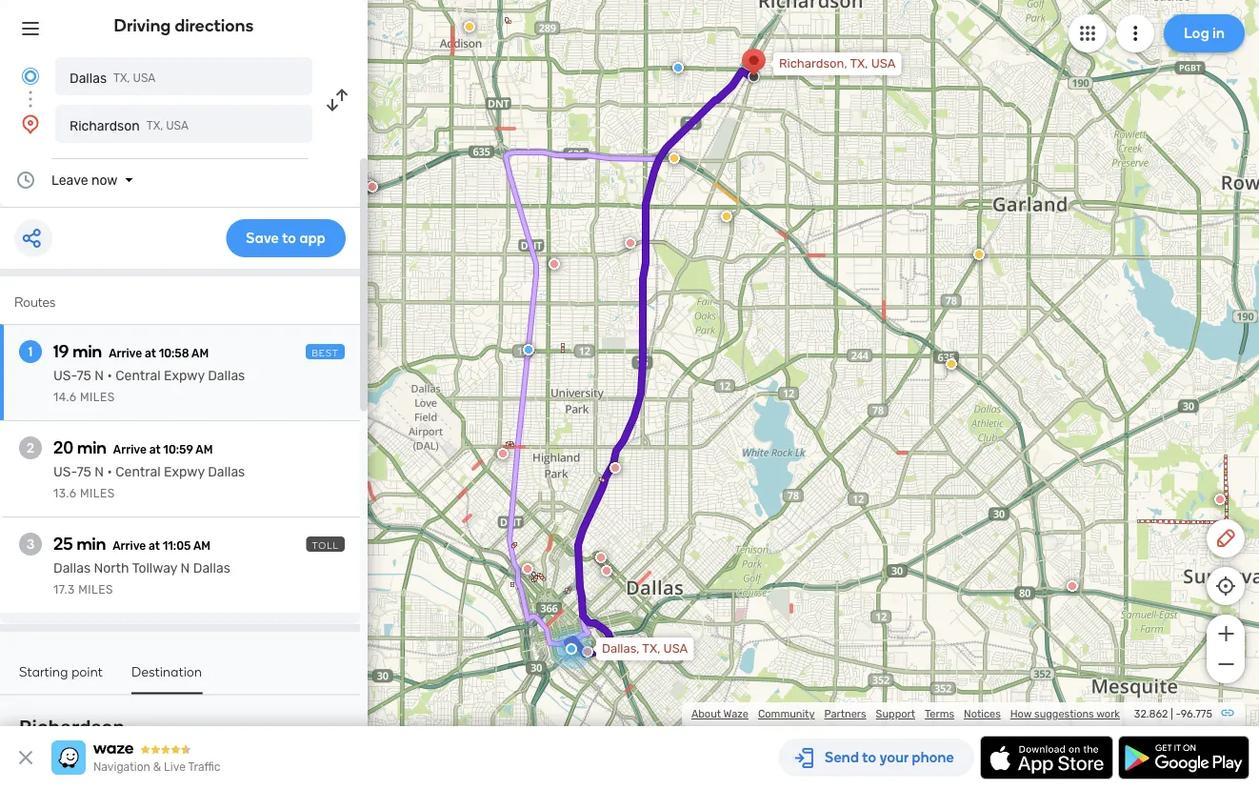 Task type: vqa. For each thing, say whether or not it's contained in the screenshot.
the rightmost Download 'link'
no



Task type: describe. For each thing, give the bounding box(es) containing it.
about waze link
[[692, 708, 749, 720]]

usa for dallas
[[133, 71, 156, 85]]

clock image
[[14, 169, 37, 192]]

notices link
[[964, 708, 1001, 720]]

live
[[164, 761, 186, 774]]

am for 25 min
[[193, 539, 211, 553]]

us- for 20
[[53, 464, 77, 480]]

miles inside dallas north tollway n dallas 17.3 miles
[[78, 583, 113, 597]]

community link
[[759, 708, 815, 720]]

tx, for dallas
[[113, 71, 130, 85]]

96.775
[[1181, 708, 1213, 720]]

richardson for richardson tx, usa
[[70, 118, 140, 133]]

about
[[692, 708, 722, 720]]

usa for richardson,
[[872, 56, 896, 71]]

usa for dallas,
[[664, 641, 688, 656]]

x image
[[14, 746, 37, 769]]

75 for 20
[[77, 464, 91, 480]]

starting point
[[19, 663, 103, 679]]

20 min arrive at 10:59 am
[[53, 437, 213, 458]]

community
[[759, 708, 815, 720]]

17.3
[[53, 583, 75, 597]]

tollway
[[132, 560, 177, 576]]

14.6
[[53, 391, 77, 404]]

starting point button
[[19, 663, 103, 692]]

starting
[[19, 663, 68, 679]]

19
[[53, 341, 69, 362]]

32.862
[[1135, 708, 1169, 720]]

• for 19 min
[[107, 368, 112, 384]]

dallas inside us-75 n • central expwy dallas 13.6 miles
[[208, 464, 245, 480]]

point
[[72, 663, 103, 679]]

10:59
[[163, 443, 193, 456]]

tx, for richardson,
[[851, 56, 869, 71]]

miles for 19 min
[[80, 391, 115, 404]]

|
[[1171, 708, 1174, 720]]

0 horizontal spatial police image
[[523, 344, 535, 355]]

dallas, tx, usa
[[602, 641, 688, 656]]

pencil image
[[1215, 527, 1238, 550]]

n for 19 min
[[95, 368, 104, 384]]

richardson,
[[780, 56, 848, 71]]

suggestions
[[1035, 708, 1095, 720]]

20
[[53, 437, 74, 458]]

3
[[27, 536, 34, 552]]

am for 20 min
[[196, 443, 213, 456]]

notices
[[964, 708, 1001, 720]]

richardson for richardson
[[19, 716, 125, 739]]

25
[[53, 534, 73, 554]]

n inside dallas north tollway n dallas 17.3 miles
[[181, 560, 190, 576]]

expwy for 20 min
[[164, 464, 205, 480]]

tx, for dallas,
[[643, 641, 661, 656]]

dallas tx, usa
[[70, 70, 156, 86]]

• for 20 min
[[107, 464, 112, 480]]

2
[[27, 440, 34, 456]]

tx, for richardson
[[146, 119, 163, 132]]

11:05
[[163, 539, 191, 553]]

usa for richardson
[[166, 119, 189, 132]]

min for 19 min
[[73, 341, 102, 362]]

19 min arrive at 10:58 am
[[53, 341, 209, 362]]

directions
[[175, 15, 254, 36]]

destination
[[132, 663, 202, 679]]

how suggestions work link
[[1011, 708, 1121, 720]]

about waze community partners support terms notices how suggestions work
[[692, 708, 1121, 720]]



Task type: locate. For each thing, give the bounding box(es) containing it.
n down the '19 min arrive at 10:58 am'
[[95, 368, 104, 384]]

at for 20 min
[[149, 443, 161, 456]]

1 75 from the top
[[77, 368, 91, 384]]

1 vertical spatial min
[[77, 437, 107, 458]]

at
[[145, 347, 156, 360], [149, 443, 161, 456], [149, 539, 160, 553]]

75 up 13.6
[[77, 464, 91, 480]]

75 for 19
[[77, 368, 91, 384]]

central inside us-75 n • central expwy dallas 14.6 miles
[[116, 368, 161, 384]]

arrive for 25 min
[[113, 539, 146, 553]]

• inside us-75 n • central expwy dallas 13.6 miles
[[107, 464, 112, 480]]

richardson down dallas tx, usa
[[70, 118, 140, 133]]

us-75 n • central expwy dallas 13.6 miles
[[53, 464, 245, 500]]

1 vertical spatial arrive
[[113, 443, 147, 456]]

• down the '19 min arrive at 10:58 am'
[[107, 368, 112, 384]]

leave now
[[51, 172, 118, 188]]

richardson
[[70, 118, 140, 133], [19, 716, 125, 739]]

2 vertical spatial at
[[149, 539, 160, 553]]

at left 10:58
[[145, 347, 156, 360]]

tx,
[[851, 56, 869, 71], [113, 71, 130, 85], [146, 119, 163, 132], [643, 641, 661, 656]]

central for 19 min
[[116, 368, 161, 384]]

tx, right richardson,
[[851, 56, 869, 71]]

am right 11:05 on the bottom of page
[[193, 539, 211, 553]]

1 vertical spatial 75
[[77, 464, 91, 480]]

partners link
[[825, 708, 867, 720]]

1 horizontal spatial police image
[[673, 62, 684, 73]]

1 vertical spatial central
[[116, 464, 161, 480]]

waze
[[724, 708, 749, 720]]

at for 25 min
[[149, 539, 160, 553]]

0 vertical spatial am
[[192, 347, 209, 360]]

am right 10:58
[[192, 347, 209, 360]]

10:58
[[159, 347, 189, 360]]

min right the 25
[[77, 534, 106, 554]]

0 vertical spatial •
[[107, 368, 112, 384]]

1 • from the top
[[107, 368, 112, 384]]

miles right 13.6
[[80, 487, 115, 500]]

miles down north
[[78, 583, 113, 597]]

expwy for 19 min
[[164, 368, 205, 384]]

usa
[[872, 56, 896, 71], [133, 71, 156, 85], [166, 119, 189, 132], [664, 641, 688, 656]]

1 vertical spatial richardson
[[19, 716, 125, 739]]

1 vertical spatial us-
[[53, 464, 77, 480]]

hazard image
[[464, 21, 476, 32]]

expwy inside us-75 n • central expwy dallas 14.6 miles
[[164, 368, 205, 384]]

expwy inside us-75 n • central expwy dallas 13.6 miles
[[164, 464, 205, 480]]

75 up 14.6
[[77, 368, 91, 384]]

25 min arrive at 11:05 am
[[53, 534, 211, 554]]

terms link
[[925, 708, 955, 720]]

dallas inside us-75 n • central expwy dallas 14.6 miles
[[208, 368, 245, 384]]

n inside us-75 n • central expwy dallas 13.6 miles
[[95, 464, 104, 480]]

2 vertical spatial arrive
[[113, 539, 146, 553]]

police image
[[673, 62, 684, 73], [523, 344, 535, 355]]

• down 20 min arrive at 10:59 am
[[107, 464, 112, 480]]

0 vertical spatial miles
[[80, 391, 115, 404]]

arrive inside the 25 min arrive at 11:05 am
[[113, 539, 146, 553]]

navigation & live traffic
[[93, 761, 221, 774]]

1 vertical spatial police image
[[523, 344, 535, 355]]

central down the '19 min arrive at 10:58 am'
[[116, 368, 161, 384]]

0 vertical spatial min
[[73, 341, 102, 362]]

central down 20 min arrive at 10:59 am
[[116, 464, 161, 480]]

0 vertical spatial us-
[[53, 368, 77, 384]]

am inside the 25 min arrive at 11:05 am
[[193, 539, 211, 553]]

road closed image
[[364, 179, 375, 191], [367, 181, 378, 193], [549, 258, 560, 270], [610, 462, 621, 474], [1215, 494, 1227, 505], [596, 552, 607, 563], [1067, 580, 1079, 592]]

0 vertical spatial n
[[95, 368, 104, 384]]

now
[[91, 172, 118, 188]]

1 vertical spatial •
[[107, 464, 112, 480]]

32.862 | -96.775
[[1135, 708, 1213, 720]]

0 vertical spatial police image
[[673, 62, 684, 73]]

&
[[153, 761, 161, 774]]

expwy down 10:59
[[164, 464, 205, 480]]

arrive inside the '19 min arrive at 10:58 am'
[[109, 347, 142, 360]]

• inside us-75 n • central expwy dallas 14.6 miles
[[107, 368, 112, 384]]

dallas
[[70, 70, 107, 86], [208, 368, 245, 384], [208, 464, 245, 480], [53, 560, 91, 576], [193, 560, 230, 576]]

road closed image
[[625, 237, 637, 249], [497, 448, 509, 459], [522, 563, 534, 575], [601, 565, 613, 577], [582, 646, 594, 658]]

0 vertical spatial richardson
[[70, 118, 140, 133]]

miles inside us-75 n • central expwy dallas 13.6 miles
[[80, 487, 115, 500]]

arrive up us-75 n • central expwy dallas 14.6 miles
[[109, 347, 142, 360]]

2 vertical spatial miles
[[78, 583, 113, 597]]

n for 20 min
[[95, 464, 104, 480]]

1 vertical spatial n
[[95, 464, 104, 480]]

usa inside dallas tx, usa
[[133, 71, 156, 85]]

richardson, tx, usa
[[780, 56, 896, 71]]

n down 20 min arrive at 10:59 am
[[95, 464, 104, 480]]

navigation
[[93, 761, 150, 774]]

central
[[116, 368, 161, 384], [116, 464, 161, 480]]

min for 20 min
[[77, 437, 107, 458]]

us- up 14.6
[[53, 368, 77, 384]]

usa inside richardson tx, usa
[[166, 119, 189, 132]]

am
[[192, 347, 209, 360], [196, 443, 213, 456], [193, 539, 211, 553]]

dallas north tollway n dallas 17.3 miles
[[53, 560, 230, 597]]

richardson down the starting point button
[[19, 716, 125, 739]]

1 vertical spatial at
[[149, 443, 161, 456]]

1 vertical spatial expwy
[[164, 464, 205, 480]]

miles
[[80, 391, 115, 404], [80, 487, 115, 500], [78, 583, 113, 597]]

0 vertical spatial arrive
[[109, 347, 142, 360]]

terms
[[925, 708, 955, 720]]

hazard image
[[669, 152, 680, 164], [721, 211, 733, 222], [974, 249, 985, 260], [946, 358, 958, 370]]

at left 10:59
[[149, 443, 161, 456]]

zoom in image
[[1215, 622, 1238, 645]]

support
[[876, 708, 916, 720]]

0 vertical spatial at
[[145, 347, 156, 360]]

2 • from the top
[[107, 464, 112, 480]]

tx, up richardson tx, usa at the top left of the page
[[113, 71, 130, 85]]

0 vertical spatial central
[[116, 368, 161, 384]]

min right 19 on the top left
[[73, 341, 102, 362]]

13.6
[[53, 487, 77, 500]]

arrive up us-75 n • central expwy dallas 13.6 miles
[[113, 443, 147, 456]]

at inside the 25 min arrive at 11:05 am
[[149, 539, 160, 553]]

am for 19 min
[[192, 347, 209, 360]]

arrive for 20 min
[[113, 443, 147, 456]]

tx, right dallas,
[[643, 641, 661, 656]]

work
[[1097, 708, 1121, 720]]

arrive for 19 min
[[109, 347, 142, 360]]

2 expwy from the top
[[164, 464, 205, 480]]

us- up 13.6
[[53, 464, 77, 480]]

1 us- from the top
[[53, 368, 77, 384]]

0 vertical spatial expwy
[[164, 368, 205, 384]]

dallas,
[[602, 641, 640, 656]]

us- inside us-75 n • central expwy dallas 14.6 miles
[[53, 368, 77, 384]]

at inside 20 min arrive at 10:59 am
[[149, 443, 161, 456]]

best
[[312, 347, 339, 358]]

1 vertical spatial miles
[[80, 487, 115, 500]]

north
[[94, 560, 129, 576]]

0 vertical spatial 75
[[77, 368, 91, 384]]

miles right 14.6
[[80, 391, 115, 404]]

2 us- from the top
[[53, 464, 77, 480]]

-
[[1177, 708, 1181, 720]]

at up tollway
[[149, 539, 160, 553]]

am inside 20 min arrive at 10:59 am
[[196, 443, 213, 456]]

central for 20 min
[[116, 464, 161, 480]]

n
[[95, 368, 104, 384], [95, 464, 104, 480], [181, 560, 190, 576]]

75
[[77, 368, 91, 384], [77, 464, 91, 480]]

min for 25 min
[[77, 534, 106, 554]]

n down 11:05 on the bottom of page
[[181, 560, 190, 576]]

tx, inside richardson tx, usa
[[146, 119, 163, 132]]

1 expwy from the top
[[164, 368, 205, 384]]

arrive
[[109, 347, 142, 360], [113, 443, 147, 456], [113, 539, 146, 553]]

am inside the '19 min arrive at 10:58 am'
[[192, 347, 209, 360]]

partners
[[825, 708, 867, 720]]

support link
[[876, 708, 916, 720]]

us-75 n • central expwy dallas 14.6 miles
[[53, 368, 245, 404]]

miles inside us-75 n • central expwy dallas 14.6 miles
[[80, 391, 115, 404]]

central inside us-75 n • central expwy dallas 13.6 miles
[[116, 464, 161, 480]]

2 vertical spatial n
[[181, 560, 190, 576]]

driving directions
[[114, 15, 254, 36]]

richardson tx, usa
[[70, 118, 189, 133]]

2 75 from the top
[[77, 464, 91, 480]]

am right 10:59
[[196, 443, 213, 456]]

2 vertical spatial min
[[77, 534, 106, 554]]

expwy
[[164, 368, 205, 384], [164, 464, 205, 480]]

miles for 20 min
[[80, 487, 115, 500]]

us- for 19
[[53, 368, 77, 384]]

1 central from the top
[[116, 368, 161, 384]]

destination button
[[132, 663, 202, 694]]

driving
[[114, 15, 171, 36]]

tx, down dallas tx, usa
[[146, 119, 163, 132]]

min right 20
[[77, 437, 107, 458]]

at inside the '19 min arrive at 10:58 am'
[[145, 347, 156, 360]]

n inside us-75 n • central expwy dallas 14.6 miles
[[95, 368, 104, 384]]

75 inside us-75 n • central expwy dallas 14.6 miles
[[77, 368, 91, 384]]

expwy down 10:58
[[164, 368, 205, 384]]

current location image
[[19, 65, 42, 88]]

routes
[[14, 294, 56, 310]]

1 vertical spatial am
[[196, 443, 213, 456]]

location image
[[19, 112, 42, 135]]

•
[[107, 368, 112, 384], [107, 464, 112, 480]]

arrive up north
[[113, 539, 146, 553]]

2 central from the top
[[116, 464, 161, 480]]

75 inside us-75 n • central expwy dallas 13.6 miles
[[77, 464, 91, 480]]

min
[[73, 341, 102, 362], [77, 437, 107, 458], [77, 534, 106, 554]]

how
[[1011, 708, 1032, 720]]

leave
[[51, 172, 88, 188]]

zoom out image
[[1215, 653, 1238, 676]]

us- inside us-75 n • central expwy dallas 13.6 miles
[[53, 464, 77, 480]]

toll
[[312, 539, 339, 551]]

at for 19 min
[[145, 347, 156, 360]]

arrive inside 20 min arrive at 10:59 am
[[113, 443, 147, 456]]

2 vertical spatial am
[[193, 539, 211, 553]]

tx, inside dallas tx, usa
[[113, 71, 130, 85]]

us-
[[53, 368, 77, 384], [53, 464, 77, 480]]

link image
[[1221, 705, 1236, 720]]

traffic
[[188, 761, 221, 774]]

1
[[28, 344, 33, 360]]



